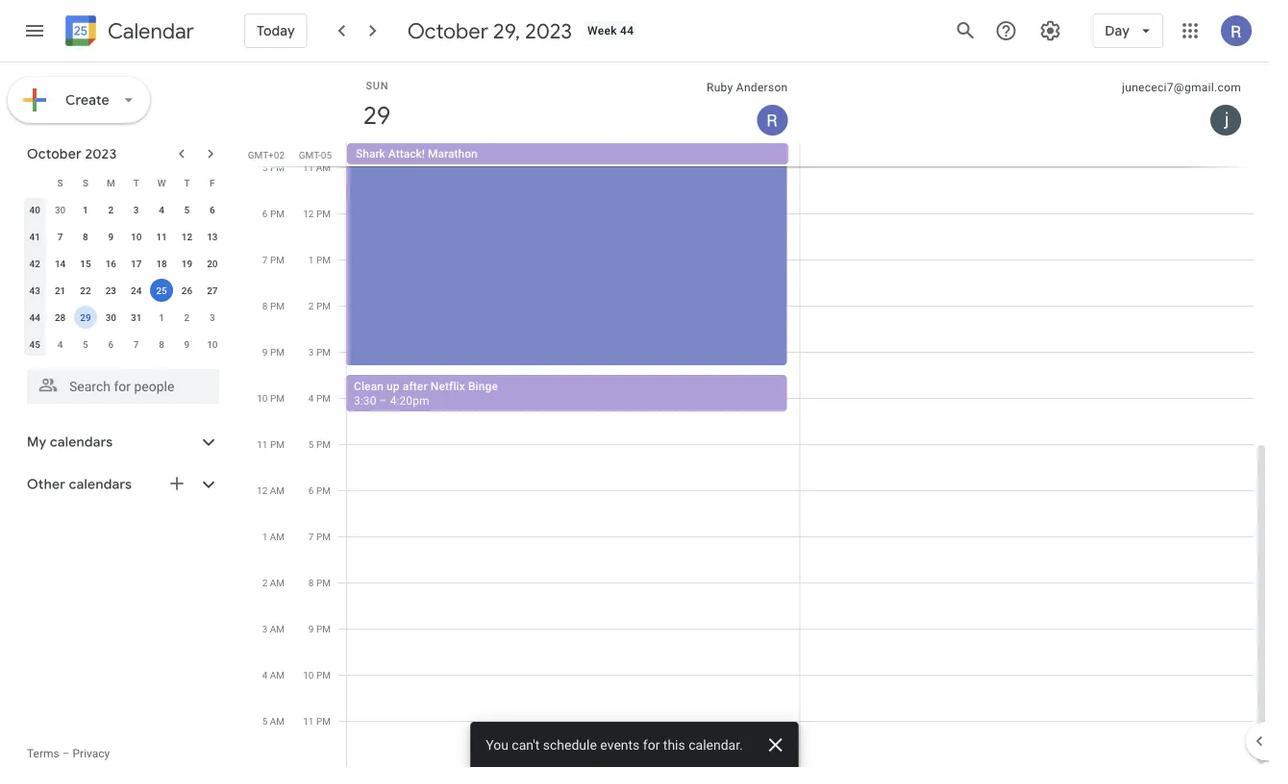 Task type: vqa. For each thing, say whether or not it's contained in the screenshot.


Task type: describe. For each thing, give the bounding box(es) containing it.
05
[[321, 149, 332, 161]]

row group inside "october 2023" 'grid'
[[22, 196, 225, 358]]

2 s from the left
[[83, 177, 88, 189]]

13 element
[[201, 225, 224, 248]]

sunday, october 29 element
[[355, 93, 399, 138]]

1 for november 1 element
[[159, 312, 164, 323]]

w
[[157, 177, 166, 189]]

1 am
[[262, 531, 285, 542]]

pm down 4 pm
[[316, 439, 331, 450]]

1 vertical spatial 8 pm
[[309, 577, 331, 589]]

pm up 2 pm
[[316, 254, 331, 265]]

1 vertical spatial 2023
[[85, 145, 117, 163]]

other
[[27, 476, 66, 493]]

16 element
[[99, 252, 122, 275]]

40
[[29, 204, 40, 215]]

pm down 2 pm
[[316, 346, 331, 358]]

calendar.
[[689, 737, 743, 753]]

1 s from the left
[[57, 177, 63, 189]]

6 right 12 am
[[309, 485, 314, 496]]

am for 12 am
[[270, 485, 285, 496]]

1 vertical spatial 11 pm
[[303, 716, 331, 727]]

0 vertical spatial 6 pm
[[262, 208, 285, 219]]

4:20pm
[[390, 394, 430, 407]]

m
[[107, 177, 115, 189]]

10 element
[[125, 225, 148, 248]]

4 up 11 element at the left of page
[[159, 204, 164, 215]]

shark attack! marathon button
[[347, 143, 789, 164]]

november 4 element
[[49, 333, 72, 356]]

10 right 4 am
[[303, 669, 314, 681]]

am for 2 am
[[270, 577, 285, 589]]

other calendars button
[[4, 469, 239, 500]]

october 2023
[[27, 145, 117, 163]]

schedule
[[543, 737, 597, 753]]

october for october 29, 2023
[[408, 17, 489, 44]]

you can't schedule events for this calendar.
[[486, 737, 743, 753]]

f
[[210, 177, 215, 189]]

29 element
[[74, 306, 97, 329]]

43
[[29, 285, 40, 296]]

pm up 12 am
[[270, 439, 285, 450]]

november 2 element
[[175, 306, 199, 329]]

privacy link
[[73, 747, 110, 761]]

5 inside november 5 element
[[83, 339, 88, 350]]

15 element
[[74, 252, 97, 275]]

my calendars button
[[4, 427, 239, 458]]

day button
[[1093, 8, 1164, 54]]

terms – privacy
[[27, 747, 110, 761]]

calendar
[[108, 18, 194, 45]]

other calendars
[[27, 476, 132, 493]]

11 inside row group
[[156, 231, 167, 242]]

0 horizontal spatial 10 pm
[[257, 392, 285, 404]]

pm left the 3:30
[[316, 392, 331, 404]]

5 down gmt+02 at the left top of the page
[[262, 162, 268, 173]]

19 element
[[175, 252, 199, 275]]

18
[[156, 258, 167, 269]]

11 right the 5 am
[[303, 716, 314, 727]]

shark
[[356, 147, 386, 161]]

pm left 4 pm
[[270, 392, 285, 404]]

14
[[55, 258, 66, 269]]

14 element
[[49, 252, 72, 275]]

this
[[664, 737, 686, 753]]

29 column header
[[347, 63, 801, 143]]

november 3 element
[[201, 306, 224, 329]]

5 down 4 am
[[262, 716, 268, 727]]

november 5 element
[[74, 333, 97, 356]]

24
[[131, 285, 142, 296]]

1 for 1 pm
[[309, 254, 314, 265]]

11 am
[[303, 162, 331, 173]]

0 horizontal spatial 5 pm
[[262, 162, 285, 173]]

5 am
[[262, 716, 285, 727]]

2 for 2 pm
[[309, 300, 314, 312]]

ruby
[[707, 81, 733, 94]]

netflix
[[431, 379, 465, 393]]

11 element
[[150, 225, 173, 248]]

you
[[486, 737, 509, 753]]

create
[[65, 91, 110, 109]]

25
[[156, 285, 167, 296]]

12 am
[[257, 485, 285, 496]]

21
[[55, 285, 66, 296]]

terms link
[[27, 747, 59, 761]]

am for 3 am
[[270, 623, 285, 635]]

marathon
[[428, 147, 478, 161]]

4 for 4 am
[[262, 669, 268, 681]]

create button
[[8, 77, 150, 123]]

8 up 15 element at the left top of the page
[[83, 231, 88, 242]]

can't
[[512, 737, 540, 753]]

6 right november 5 element
[[108, 339, 114, 350]]

today
[[257, 22, 295, 39]]

9 left 10 "element"
[[108, 231, 114, 242]]

pm left 2 pm
[[270, 300, 285, 312]]

1 vertical spatial 5 pm
[[309, 439, 331, 450]]

3 am
[[262, 623, 285, 635]]

0 horizontal spatial 8 pm
[[262, 300, 285, 312]]

attack!
[[388, 147, 425, 161]]

pm right 12 am
[[316, 485, 331, 496]]

0 vertical spatial 9 pm
[[262, 346, 285, 358]]

2 for november 2 element
[[184, 312, 190, 323]]

8 right november 3 element
[[262, 300, 268, 312]]

26
[[182, 285, 192, 296]]

3 for november 3 element
[[210, 312, 215, 323]]

am for 1 am
[[270, 531, 285, 542]]

2 pm
[[309, 300, 331, 312]]

6 down f
[[210, 204, 215, 215]]

4 pm
[[309, 392, 331, 404]]

1 for 1 am
[[262, 531, 268, 542]]

29,
[[493, 17, 520, 44]]

2 am
[[262, 577, 285, 589]]

8 right 2 am
[[309, 577, 314, 589]]

september 30 element
[[49, 198, 72, 221]]

21 element
[[49, 279, 72, 302]]

november 9 element
[[175, 333, 199, 356]]

10 right november 9 "element"
[[207, 339, 218, 350]]

31
[[131, 312, 142, 323]]

pm right 1 am at bottom
[[316, 531, 331, 542]]

5 up the 12 element
[[184, 204, 190, 215]]

2 t from the left
[[184, 177, 190, 189]]

2 for 2 am
[[262, 577, 268, 589]]

30 for september 30 element
[[55, 204, 66, 215]]

after
[[403, 379, 428, 393]]

pm right 2 am
[[316, 577, 331, 589]]

18 element
[[150, 252, 173, 275]]

1 right september 30 element
[[83, 204, 88, 215]]

am for 5 am
[[270, 716, 285, 727]]

23
[[105, 285, 116, 296]]

Search for people text field
[[38, 369, 208, 404]]

up
[[387, 379, 400, 393]]

0 horizontal spatial 7 pm
[[262, 254, 285, 265]]

7 right 20 element at the left
[[262, 254, 268, 265]]

13
[[207, 231, 218, 242]]

clean up after netflix binge 3:30 – 4:20pm
[[354, 379, 498, 407]]

for
[[643, 737, 660, 753]]

12 element
[[175, 225, 199, 248]]

november 7 element
[[125, 333, 148, 356]]

week
[[588, 24, 617, 38]]

10 left 4 pm
[[257, 392, 268, 404]]

november 1 element
[[150, 306, 173, 329]]



Task type: locate. For each thing, give the bounding box(es) containing it.
2 up 3 pm
[[309, 300, 314, 312]]

1 horizontal spatial 30
[[105, 312, 116, 323]]

row containing 42
[[22, 250, 225, 277]]

7 pm left 1 pm
[[262, 254, 285, 265]]

0 vertical spatial 29
[[362, 100, 390, 131]]

1 horizontal spatial –
[[380, 394, 387, 407]]

row containing 41
[[22, 223, 225, 250]]

1 horizontal spatial 2023
[[525, 17, 572, 44]]

am for 4 am
[[270, 669, 285, 681]]

calendars
[[50, 434, 113, 451], [69, 476, 132, 493]]

row containing 45
[[22, 331, 225, 358]]

am up 2 am
[[270, 531, 285, 542]]

0 vertical spatial 44
[[620, 24, 634, 38]]

shark attack! marathon row
[[339, 143, 1270, 166]]

1 vertical spatial 6 pm
[[309, 485, 331, 496]]

1 t from the left
[[133, 177, 139, 189]]

gmt-05
[[299, 149, 332, 161]]

0 vertical spatial 5 pm
[[262, 162, 285, 173]]

44 right week
[[620, 24, 634, 38]]

44
[[620, 24, 634, 38], [29, 312, 40, 323]]

s
[[57, 177, 63, 189], [83, 177, 88, 189]]

8 pm left 2 pm
[[262, 300, 285, 312]]

pm left 12 pm
[[270, 208, 285, 219]]

1 row from the top
[[22, 169, 225, 196]]

8 left november 9 "element"
[[159, 339, 164, 350]]

28 element
[[49, 306, 72, 329]]

add other calendars image
[[167, 474, 187, 493]]

11 right 10 "element"
[[156, 231, 167, 242]]

3 row from the top
[[22, 223, 225, 250]]

anderson
[[737, 81, 788, 94]]

0 vertical spatial 11 pm
[[257, 439, 285, 450]]

0 vertical spatial 12
[[303, 208, 314, 219]]

10 left 11 element at the left of page
[[131, 231, 142, 242]]

9 right november 10 element
[[262, 346, 268, 358]]

1 horizontal spatial 7 pm
[[309, 531, 331, 542]]

row containing 43
[[22, 277, 225, 304]]

calendars for my calendars
[[50, 434, 113, 451]]

29 inside cell
[[80, 312, 91, 323]]

2023 right 29,
[[525, 17, 572, 44]]

7 right 1 am at bottom
[[309, 531, 314, 542]]

45
[[29, 339, 40, 350]]

8 pm right 2 am
[[309, 577, 331, 589]]

6 pm left 12 pm
[[262, 208, 285, 219]]

calendar heading
[[104, 18, 194, 45]]

1 vertical spatial 44
[[29, 312, 40, 323]]

6
[[210, 204, 215, 215], [262, 208, 268, 219], [108, 339, 114, 350], [309, 485, 314, 496]]

0 horizontal spatial t
[[133, 177, 139, 189]]

gmt+02
[[248, 149, 285, 161]]

19
[[182, 258, 192, 269]]

0 vertical spatial –
[[380, 394, 387, 407]]

1 vertical spatial calendars
[[69, 476, 132, 493]]

1 horizontal spatial 9 pm
[[309, 623, 331, 635]]

1 horizontal spatial t
[[184, 177, 190, 189]]

0 vertical spatial 30
[[55, 204, 66, 215]]

3:30
[[354, 394, 377, 407]]

events
[[601, 737, 640, 753]]

7 pm
[[262, 254, 285, 265], [309, 531, 331, 542]]

shark attack! marathon
[[356, 147, 478, 161]]

1 vertical spatial 30
[[105, 312, 116, 323]]

2 right november 1 element
[[184, 312, 190, 323]]

11
[[303, 162, 314, 173], [156, 231, 167, 242], [257, 439, 268, 450], [303, 716, 314, 727]]

1 vertical spatial 10 pm
[[303, 669, 331, 681]]

8
[[83, 231, 88, 242], [262, 300, 268, 312], [159, 339, 164, 350], [309, 577, 314, 589]]

pm left 1 pm
[[270, 254, 285, 265]]

15
[[80, 258, 91, 269]]

sun 29
[[362, 79, 390, 131]]

30 for 30 element
[[105, 312, 116, 323]]

pm
[[270, 162, 285, 173], [270, 208, 285, 219], [316, 208, 331, 219], [270, 254, 285, 265], [316, 254, 331, 265], [270, 300, 285, 312], [316, 300, 331, 312], [270, 346, 285, 358], [316, 346, 331, 358], [270, 392, 285, 404], [316, 392, 331, 404], [270, 439, 285, 450], [316, 439, 331, 450], [316, 485, 331, 496], [316, 531, 331, 542], [316, 577, 331, 589], [316, 623, 331, 635], [316, 669, 331, 681], [316, 716, 331, 727]]

my calendars
[[27, 434, 113, 451]]

24 element
[[125, 279, 148, 302]]

terms
[[27, 747, 59, 761]]

am down 05
[[316, 162, 331, 173]]

0 vertical spatial 8 pm
[[262, 300, 285, 312]]

4 for november 4 element
[[57, 339, 63, 350]]

t right w
[[184, 177, 190, 189]]

5 pm down 4 pm
[[309, 439, 331, 450]]

7 right 41 in the left top of the page
[[57, 231, 63, 242]]

am up 3 am
[[270, 577, 285, 589]]

10 inside "element"
[[131, 231, 142, 242]]

5
[[262, 162, 268, 173], [184, 204, 190, 215], [83, 339, 88, 350], [309, 439, 314, 450], [262, 716, 268, 727]]

main drawer image
[[23, 19, 46, 42]]

row containing 40
[[22, 196, 225, 223]]

20
[[207, 258, 218, 269]]

– right terms link on the left bottom of page
[[62, 747, 70, 761]]

30
[[55, 204, 66, 215], [105, 312, 116, 323]]

28
[[55, 312, 66, 323]]

day
[[1105, 22, 1130, 39]]

gmt-
[[299, 149, 321, 161]]

23 element
[[99, 279, 122, 302]]

6 row from the top
[[22, 304, 225, 331]]

2 down m
[[108, 204, 114, 215]]

1 pm
[[309, 254, 331, 265]]

11 pm
[[257, 439, 285, 450], [303, 716, 331, 727]]

25 cell
[[149, 277, 174, 304]]

my
[[27, 434, 47, 451]]

12 pm
[[303, 208, 331, 219]]

october up september 30 element
[[27, 145, 82, 163]]

17
[[131, 258, 142, 269]]

row group containing 40
[[22, 196, 225, 358]]

row containing s
[[22, 169, 225, 196]]

0 horizontal spatial 2023
[[85, 145, 117, 163]]

2023
[[525, 17, 572, 44], [85, 145, 117, 163]]

26 element
[[175, 279, 199, 302]]

3 up 10 "element"
[[134, 204, 139, 215]]

0 horizontal spatial –
[[62, 747, 70, 761]]

0 vertical spatial calendars
[[50, 434, 113, 451]]

3 down 2 pm
[[309, 346, 314, 358]]

16
[[105, 258, 116, 269]]

0 vertical spatial 2023
[[525, 17, 572, 44]]

5 right november 4 element
[[83, 339, 88, 350]]

1 vertical spatial 12
[[182, 231, 192, 242]]

10 pm left 4 pm
[[257, 392, 285, 404]]

4 row from the top
[[22, 250, 225, 277]]

0 horizontal spatial s
[[57, 177, 63, 189]]

1 horizontal spatial 44
[[620, 24, 634, 38]]

row group
[[22, 196, 225, 358]]

10
[[131, 231, 142, 242], [207, 339, 218, 350], [257, 392, 268, 404], [303, 669, 314, 681]]

– down up
[[380, 394, 387, 407]]

5 row from the top
[[22, 277, 225, 304]]

s left m
[[83, 177, 88, 189]]

5 pm
[[262, 162, 285, 173], [309, 439, 331, 450]]

44 left 28 at the top left
[[29, 312, 40, 323]]

9 inside "element"
[[184, 339, 190, 350]]

7 row from the top
[[22, 331, 225, 358]]

29 grid
[[246, 0, 1270, 769]]

9 pm left 3 pm
[[262, 346, 285, 358]]

5 pm down gmt+02 at the left top of the page
[[262, 162, 285, 173]]

1 horizontal spatial 10 pm
[[303, 669, 331, 681]]

2023 up m
[[85, 145, 117, 163]]

11 pm right the 5 am
[[303, 716, 331, 727]]

1 vertical spatial 29
[[80, 312, 91, 323]]

3 right november 2 element
[[210, 312, 215, 323]]

4 up the 5 am
[[262, 669, 268, 681]]

0 vertical spatial 10 pm
[[257, 392, 285, 404]]

3 for 3 pm
[[309, 346, 314, 358]]

4 down 3 pm
[[309, 392, 314, 404]]

12 for 12
[[182, 231, 192, 242]]

5 down 4 pm
[[309, 439, 314, 450]]

22
[[80, 285, 91, 296]]

29 right the 28 "element"
[[80, 312, 91, 323]]

3 pm
[[309, 346, 331, 358]]

pm left 3 pm
[[270, 346, 285, 358]]

29 cell
[[73, 304, 98, 331]]

row containing 44
[[22, 304, 225, 331]]

binge
[[468, 379, 498, 393]]

2 horizontal spatial 12
[[303, 208, 314, 219]]

– inside clean up after netflix binge 3:30 – 4:20pm
[[380, 394, 387, 407]]

november 8 element
[[150, 333, 173, 356]]

november 6 element
[[99, 333, 122, 356]]

settings menu image
[[1039, 19, 1062, 42]]

4 am
[[262, 669, 285, 681]]

calendars inside dropdown button
[[69, 476, 132, 493]]

october for october 2023
[[27, 145, 82, 163]]

1 horizontal spatial 8 pm
[[309, 577, 331, 589]]

6 left 12 pm
[[262, 208, 268, 219]]

11 down gmt-
[[303, 162, 314, 173]]

20 element
[[201, 252, 224, 275]]

30 element
[[99, 306, 122, 329]]

sun
[[366, 79, 389, 91]]

0 horizontal spatial 44
[[29, 312, 40, 323]]

29 down sun
[[362, 100, 390, 131]]

42
[[29, 258, 40, 269]]

1 vertical spatial october
[[27, 145, 82, 163]]

0 horizontal spatial october
[[27, 145, 82, 163]]

22 element
[[74, 279, 97, 302]]

1 vertical spatial 7 pm
[[309, 531, 331, 542]]

6 pm
[[262, 208, 285, 219], [309, 485, 331, 496]]

october left 29,
[[408, 17, 489, 44]]

s up september 30 element
[[57, 177, 63, 189]]

privacy
[[73, 747, 110, 761]]

1 horizontal spatial october
[[408, 17, 489, 44]]

2 row from the top
[[22, 196, 225, 223]]

31 element
[[125, 306, 148, 329]]

0 horizontal spatial 6 pm
[[262, 208, 285, 219]]

week 44
[[588, 24, 634, 38]]

6 pm right 12 am
[[309, 485, 331, 496]]

30 right 29 element
[[105, 312, 116, 323]]

8 inside 'element'
[[159, 339, 164, 350]]

ruby anderson
[[707, 81, 788, 94]]

25, today element
[[150, 279, 173, 302]]

3 down 2 am
[[262, 623, 268, 635]]

None search field
[[0, 362, 239, 404]]

am down 4 am
[[270, 716, 285, 727]]

0 horizontal spatial 9 pm
[[262, 346, 285, 358]]

pm down gmt+02 at the left top of the page
[[270, 162, 285, 173]]

1 horizontal spatial 12
[[257, 485, 268, 496]]

calendars for other calendars
[[69, 476, 132, 493]]

0 horizontal spatial 12
[[182, 231, 192, 242]]

1 horizontal spatial 11 pm
[[303, 716, 331, 727]]

1 vertical spatial 9 pm
[[309, 623, 331, 635]]

–
[[380, 394, 387, 407], [62, 747, 70, 761]]

12 for 12 am
[[257, 485, 268, 496]]

10 pm
[[257, 392, 285, 404], [303, 669, 331, 681]]

4 for 4 pm
[[309, 392, 314, 404]]

1 horizontal spatial 5 pm
[[309, 439, 331, 450]]

calendars up "other calendars"
[[50, 434, 113, 451]]

9 right 3 am
[[309, 623, 314, 635]]

4
[[159, 204, 164, 215], [57, 339, 63, 350], [309, 392, 314, 404], [262, 669, 268, 681]]

1 vertical spatial –
[[62, 747, 70, 761]]

4 left november 5 element
[[57, 339, 63, 350]]

44 inside row
[[29, 312, 40, 323]]

9
[[108, 231, 114, 242], [184, 339, 190, 350], [262, 346, 268, 358], [309, 623, 314, 635]]

1 horizontal spatial 29
[[362, 100, 390, 131]]

t left w
[[133, 177, 139, 189]]

1 down 12 pm
[[309, 254, 314, 265]]

pm up 3 pm
[[316, 300, 331, 312]]

today button
[[244, 8, 308, 54]]

calendars down my calendars dropdown button
[[69, 476, 132, 493]]

12 for 12 pm
[[303, 208, 314, 219]]

1 horizontal spatial 6 pm
[[309, 485, 331, 496]]

10 pm right 4 am
[[303, 669, 331, 681]]

17 element
[[125, 252, 148, 275]]

2 up 3 am
[[262, 577, 268, 589]]

1 right 31 element
[[159, 312, 164, 323]]

pm up 1 pm
[[316, 208, 331, 219]]

pm right the 5 am
[[316, 716, 331, 727]]

2 vertical spatial 12
[[257, 485, 268, 496]]

1 horizontal spatial s
[[83, 177, 88, 189]]

9 pm right 3 am
[[309, 623, 331, 635]]

12 down 11 am
[[303, 208, 314, 219]]

pm right 4 am
[[316, 669, 331, 681]]

7
[[57, 231, 63, 242], [262, 254, 268, 265], [134, 339, 139, 350], [309, 531, 314, 542]]

30 right 40 at top left
[[55, 204, 66, 215]]

calendar element
[[62, 12, 194, 54]]

27
[[207, 285, 218, 296]]

am down 2 am
[[270, 623, 285, 635]]

october 29, 2023
[[408, 17, 572, 44]]

0 vertical spatial october
[[408, 17, 489, 44]]

12 right 11 element at the left of page
[[182, 231, 192, 242]]

11 pm up 12 am
[[257, 439, 285, 450]]

8 pm
[[262, 300, 285, 312], [309, 577, 331, 589]]

12
[[303, 208, 314, 219], [182, 231, 192, 242], [257, 485, 268, 496]]

am for 11 am
[[316, 162, 331, 173]]

0 vertical spatial 7 pm
[[262, 254, 285, 265]]

3 for 3 am
[[262, 623, 268, 635]]

29 inside column header
[[362, 100, 390, 131]]

clean
[[354, 379, 384, 393]]

november 10 element
[[201, 333, 224, 356]]

pm right 3 am
[[316, 623, 331, 635]]

october
[[408, 17, 489, 44], [27, 145, 82, 163]]

9 right november 8 'element'
[[184, 339, 190, 350]]

12 inside row
[[182, 231, 192, 242]]

27 element
[[201, 279, 224, 302]]

0 horizontal spatial 29
[[80, 312, 91, 323]]

41
[[29, 231, 40, 242]]

7 left november 8 'element'
[[134, 339, 139, 350]]

junececi7@gmail.com
[[1123, 81, 1242, 94]]

calendars inside dropdown button
[[50, 434, 113, 451]]

1 down 12 am
[[262, 531, 268, 542]]

11 up 12 am
[[257, 439, 268, 450]]

am up the 5 am
[[270, 669, 285, 681]]

row
[[22, 169, 225, 196], [22, 196, 225, 223], [22, 223, 225, 250], [22, 250, 225, 277], [22, 277, 225, 304], [22, 304, 225, 331], [22, 331, 225, 358]]

october 2023 grid
[[18, 169, 225, 358]]

2
[[108, 204, 114, 215], [309, 300, 314, 312], [184, 312, 190, 323], [262, 577, 268, 589]]

0 horizontal spatial 30
[[55, 204, 66, 215]]

0 horizontal spatial 11 pm
[[257, 439, 285, 450]]



